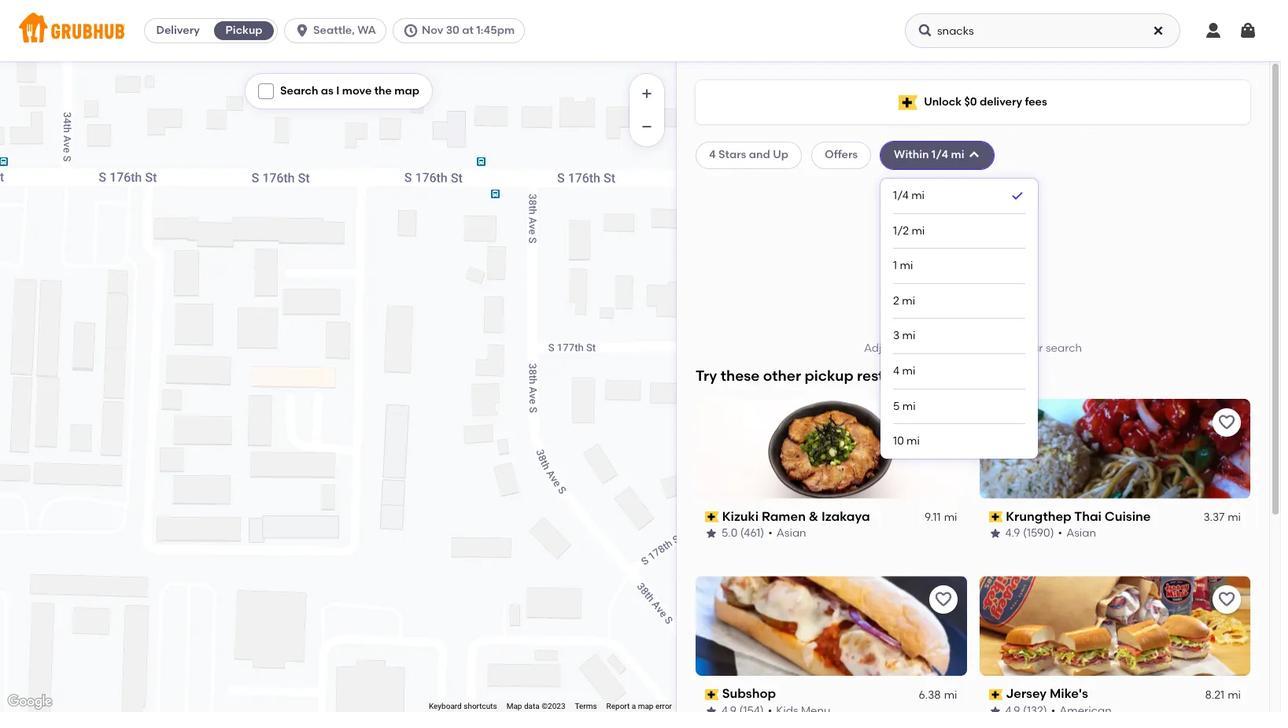 Task type: describe. For each thing, give the bounding box(es) containing it.
delivery
[[156, 24, 200, 37]]

2
[[893, 294, 900, 308]]

(1590)
[[1023, 527, 1054, 540]]

1 mi
[[893, 259, 913, 272]]

a
[[632, 702, 636, 711]]

svg image inside nov 30 at 1:45pm button
[[403, 23, 419, 39]]

within
[[894, 148, 929, 162]]

check icon image
[[1010, 188, 1026, 204]]

3
[[893, 329, 900, 343]]

nov 30 at 1:45pm button
[[393, 18, 531, 43]]

offers
[[825, 148, 858, 162]]

0 horizontal spatial map
[[395, 84, 420, 98]]

and
[[749, 148, 770, 162]]

these
[[721, 367, 760, 385]]

seattle, wa button
[[284, 18, 393, 43]]

• for kizuki
[[768, 527, 773, 540]]

move
[[342, 84, 372, 98]]

svg image
[[294, 23, 310, 39]]

mi for 2 mi
[[902, 294, 915, 308]]

9.11
[[925, 511, 941, 524]]

subshop
[[722, 687, 776, 702]]

up
[[773, 148, 789, 162]]

krungthep
[[1006, 509, 1072, 524]]

list box containing 1/4 mi
[[893, 178, 1026, 459]]

grubhub plus flag logo image
[[899, 95, 918, 110]]

save this restaurant image for &
[[934, 413, 953, 432]]

search
[[1046, 342, 1082, 355]]

minus icon image
[[639, 119, 655, 135]]

try
[[696, 367, 717, 385]]

krungthep thai cuisine logo image
[[980, 399, 1251, 499]]

&
[[809, 509, 819, 524]]

main navigation navigation
[[0, 0, 1281, 61]]

4.9
[[1006, 527, 1021, 540]]

pickup
[[805, 367, 854, 385]]

mi for 5 mi
[[903, 400, 916, 413]]

9.11 mi
[[925, 511, 958, 524]]

kizuki ramen & izakaya
[[722, 509, 870, 524]]

map
[[507, 702, 522, 711]]

search as i move the map
[[280, 84, 420, 98]]

3.37
[[1204, 511, 1225, 524]]

unlock $0 delivery fees
[[924, 95, 1047, 108]]

mi for 1/2 mi
[[912, 224, 925, 237]]

within 1/4 mi
[[894, 148, 965, 162]]

subshop logo image
[[696, 577, 967, 676]]

izakaya
[[822, 509, 870, 524]]

5 mi
[[893, 400, 916, 413]]

report a map error
[[607, 702, 672, 711]]

• asian for ramen
[[768, 527, 806, 540]]

8.21
[[1205, 689, 1225, 702]]

1 your from the left
[[900, 342, 924, 355]]

krungthep thai cuisine
[[1006, 509, 1151, 524]]

4 stars and up
[[709, 148, 789, 162]]

data
[[524, 702, 540, 711]]

2 your from the left
[[1020, 342, 1043, 355]]

kizuki ramen & izakaya logo image
[[696, 399, 967, 499]]

filters
[[926, 342, 955, 355]]

the
[[374, 84, 392, 98]]

kizuki
[[722, 509, 759, 524]]

star icon image for krungthep thai cuisine
[[989, 528, 1002, 540]]

subscription pass image for jersey mike's
[[989, 689, 1003, 700]]

report a map error link
[[607, 702, 672, 711]]

1:45pm
[[476, 24, 515, 37]]

google image
[[4, 692, 56, 712]]

6.38
[[919, 689, 941, 702]]

asian for thai
[[1067, 527, 1096, 540]]

ramen
[[762, 509, 806, 524]]

map region
[[0, 0, 711, 712]]

mi for 1/4 mi
[[912, 189, 925, 202]]

jersey
[[1006, 687, 1047, 702]]

save this restaurant image
[[934, 591, 953, 610]]

1/2 mi
[[893, 224, 925, 237]]

other
[[763, 367, 801, 385]]

4 mi
[[893, 364, 916, 378]]

seattle,
[[313, 24, 355, 37]]

wa
[[358, 24, 376, 37]]

subscription pass image for kizuki ramen & izakaya
[[705, 512, 719, 523]]

adjust
[[864, 342, 898, 355]]

delivery button
[[145, 18, 211, 43]]

mi for 9.11 mi
[[944, 511, 958, 524]]

$0
[[965, 95, 977, 108]]

4 for 4 stars and up
[[709, 148, 716, 162]]

terms
[[575, 702, 597, 711]]

mi for 8.21 mi
[[1228, 689, 1241, 702]]

shortcuts
[[464, 702, 497, 711]]

adjust your filters or broaden your search
[[864, 342, 1082, 355]]

5
[[893, 400, 900, 413]]

mi for 3 mi
[[902, 329, 916, 343]]



Task type: locate. For each thing, give the bounding box(es) containing it.
2 • from the left
[[1058, 527, 1063, 540]]

0 horizontal spatial asian
[[777, 527, 806, 540]]

mi up the "5 mi"
[[902, 364, 916, 378]]

5.0
[[722, 527, 738, 540]]

your left search
[[1020, 342, 1043, 355]]

report
[[607, 702, 630, 711]]

thai
[[1075, 509, 1102, 524]]

1/4 right within
[[932, 148, 949, 162]]

4.9 (1590)
[[1006, 527, 1054, 540]]

1/4
[[932, 148, 949, 162], [893, 189, 909, 202]]

your right 3
[[900, 342, 924, 355]]

1/4 inside option
[[893, 189, 909, 202]]

seattle, wa
[[313, 24, 376, 37]]

map
[[395, 84, 420, 98], [638, 702, 654, 711]]

pickup
[[226, 24, 263, 37]]

svg image
[[1204, 21, 1223, 40], [1239, 21, 1258, 40], [403, 23, 419, 39], [918, 23, 933, 39], [1152, 24, 1165, 37], [261, 87, 271, 96], [968, 149, 980, 162]]

mi for 1 mi
[[900, 259, 913, 272]]

terms link
[[575, 702, 597, 711]]

1 horizontal spatial 4
[[893, 364, 900, 378]]

as
[[321, 84, 334, 98]]

1 horizontal spatial your
[[1020, 342, 1043, 355]]

1 asian from the left
[[777, 527, 806, 540]]

asian down kizuki ramen & izakaya
[[777, 527, 806, 540]]

0 horizontal spatial 4
[[709, 148, 716, 162]]

mi right the 1/2
[[912, 224, 925, 237]]

subscription pass image
[[705, 512, 719, 523], [705, 689, 719, 700], [989, 689, 1003, 700]]

1 horizontal spatial asian
[[1067, 527, 1096, 540]]

your
[[900, 342, 924, 355], [1020, 342, 1043, 355]]

restaurants
[[857, 367, 939, 385]]

mi up 1/2 mi
[[912, 189, 925, 202]]

1/2
[[893, 224, 909, 237]]

nearby
[[943, 367, 993, 385]]

10 mi
[[893, 435, 920, 448]]

0 horizontal spatial 1/4
[[893, 189, 909, 202]]

nov 30 at 1:45pm
[[422, 24, 515, 37]]

mi right 10
[[907, 435, 920, 448]]

list box
[[893, 178, 1026, 459]]

2 • asian from the left
[[1058, 527, 1096, 540]]

jersey mike's
[[1006, 687, 1089, 702]]

©2023
[[542, 702, 566, 711]]

• right (1590) in the right of the page
[[1058, 527, 1063, 540]]

2 asian from the left
[[1067, 527, 1096, 540]]

4 left stars at top
[[709, 148, 716, 162]]

subscription pass image left subshop
[[705, 689, 719, 700]]

0 horizontal spatial • asian
[[768, 527, 806, 540]]

0 horizontal spatial your
[[900, 342, 924, 355]]

jersey mike's logo image
[[980, 577, 1251, 676]]

1 • from the left
[[768, 527, 773, 540]]

4 down adjust
[[893, 364, 900, 378]]

save this restaurant button for mike's
[[1213, 586, 1241, 614]]

mi right 3.37
[[1228, 511, 1241, 524]]

mi for 3.37 mi
[[1228, 511, 1241, 524]]

mi right 9.11
[[944, 511, 958, 524]]

save this restaurant button for ramen
[[929, 408, 958, 437]]

• asian
[[768, 527, 806, 540], [1058, 527, 1096, 540]]

1/4 up the 1/2
[[893, 189, 909, 202]]

mi right '6.38'
[[944, 689, 958, 702]]

mi right 3
[[902, 329, 916, 343]]

cuisine
[[1105, 509, 1151, 524]]

Search for food, convenience, alcohol... search field
[[905, 13, 1181, 48]]

star icon image for subshop
[[705, 705, 718, 712]]

save this restaurant button for thai
[[1213, 408, 1241, 437]]

search
[[280, 84, 318, 98]]

• for krungthep
[[1058, 527, 1063, 540]]

1/4 mi option
[[893, 178, 1026, 214]]

0 vertical spatial 4
[[709, 148, 716, 162]]

1
[[893, 259, 897, 272]]

mi up 1/4 mi option at top right
[[951, 148, 965, 162]]

mi right 2
[[902, 294, 915, 308]]

save this restaurant image
[[934, 413, 953, 432], [1218, 413, 1237, 432], [1218, 591, 1237, 610]]

2 mi
[[893, 294, 915, 308]]

mi right 1
[[900, 259, 913, 272]]

1 horizontal spatial 1/4
[[932, 148, 949, 162]]

try these other pickup restaurants nearby
[[696, 367, 993, 385]]

asian down krungthep thai cuisine
[[1067, 527, 1096, 540]]

unlock
[[924, 95, 962, 108]]

or
[[958, 342, 969, 355]]

10
[[893, 435, 904, 448]]

(461)
[[740, 527, 765, 540]]

subscription pass image left kizuki
[[705, 512, 719, 523]]

1 vertical spatial map
[[638, 702, 654, 711]]

mi for 10 mi
[[907, 435, 920, 448]]

1 • asian from the left
[[768, 527, 806, 540]]

3 mi
[[893, 329, 916, 343]]

plus icon image
[[639, 86, 655, 102]]

at
[[462, 24, 474, 37]]

error
[[656, 702, 672, 711]]

0 vertical spatial 1/4
[[932, 148, 949, 162]]

• asian for thai
[[1058, 527, 1096, 540]]

broaden
[[972, 342, 1017, 355]]

star icon image
[[705, 528, 718, 540], [989, 528, 1002, 540], [705, 705, 718, 712], [989, 705, 1002, 712]]

4 for 4 mi
[[893, 364, 900, 378]]

30
[[446, 24, 460, 37]]

keyboard shortcuts
[[429, 702, 497, 711]]

0 horizontal spatial •
[[768, 527, 773, 540]]

mi for 4 mi
[[902, 364, 916, 378]]

nov
[[422, 24, 443, 37]]

1 horizontal spatial •
[[1058, 527, 1063, 540]]

1 horizontal spatial • asian
[[1058, 527, 1096, 540]]

keyboard
[[429, 702, 462, 711]]

• asian down krungthep thai cuisine
[[1058, 527, 1096, 540]]

1 vertical spatial 1/4
[[893, 189, 909, 202]]

asian
[[777, 527, 806, 540], [1067, 527, 1096, 540]]

save this restaurant button
[[929, 408, 958, 437], [1213, 408, 1241, 437], [929, 586, 958, 614], [1213, 586, 1241, 614]]

fees
[[1025, 95, 1047, 108]]

0 vertical spatial map
[[395, 84, 420, 98]]

delivery
[[980, 95, 1022, 108]]

mi inside 1/4 mi option
[[912, 189, 925, 202]]

star icon image for kizuki ramen & izakaya
[[705, 528, 718, 540]]

map right the
[[395, 84, 420, 98]]

map data ©2023
[[507, 702, 566, 711]]

mi right 5
[[903, 400, 916, 413]]

star icon image for jersey mike's
[[989, 705, 1002, 712]]

mike's
[[1050, 687, 1089, 702]]

mi for 6.38 mi
[[944, 689, 958, 702]]

8.21 mi
[[1205, 689, 1241, 702]]

keyboard shortcuts button
[[429, 701, 497, 712]]

map right the a on the left
[[638, 702, 654, 711]]

stars
[[719, 148, 747, 162]]

1/4 mi
[[893, 189, 925, 202]]

• right (461) at the right of the page
[[768, 527, 773, 540]]

save this restaurant image for cuisine
[[1218, 413, 1237, 432]]

•
[[768, 527, 773, 540], [1058, 527, 1063, 540]]

i
[[336, 84, 340, 98]]

• asian down ramen on the right of the page
[[768, 527, 806, 540]]

subscription pass image for subshop
[[705, 689, 719, 700]]

6.38 mi
[[919, 689, 958, 702]]

asian for ramen
[[777, 527, 806, 540]]

3.37 mi
[[1204, 511, 1241, 524]]

subscription pass image left jersey
[[989, 689, 1003, 700]]

5.0 (461)
[[722, 527, 765, 540]]

1 horizontal spatial map
[[638, 702, 654, 711]]

1 vertical spatial 4
[[893, 364, 900, 378]]

mi right the 8.21
[[1228, 689, 1241, 702]]

pickup button
[[211, 18, 277, 43]]

subscription pass image
[[989, 512, 1003, 523]]



Task type: vqa. For each thing, say whether or not it's contained in the screenshot.
subscription pass icon
yes



